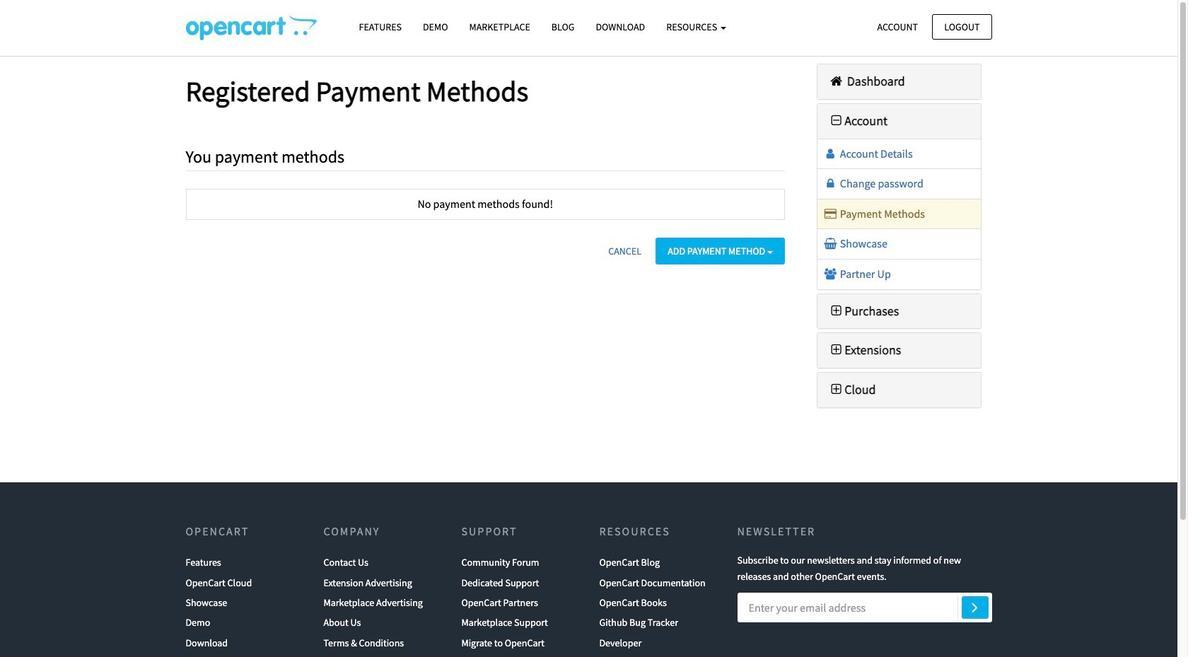Task type: vqa. For each thing, say whether or not it's contained in the screenshot.
The Platform
no



Task type: describe. For each thing, give the bounding box(es) containing it.
user image
[[823, 148, 838, 159]]

2 plus square o image from the top
[[828, 344, 845, 357]]

Enter your email address text field
[[737, 593, 992, 623]]

plus square o image
[[828, 384, 845, 396]]

credit card image
[[823, 208, 838, 219]]

1 plus square o image from the top
[[828, 305, 845, 317]]



Task type: locate. For each thing, give the bounding box(es) containing it.
plus square o image down "users" image
[[828, 305, 845, 317]]

plus square o image up plus square o image
[[828, 344, 845, 357]]

minus square o image
[[828, 114, 845, 127]]

opencart - payment methods image
[[186, 15, 317, 40]]

lock image
[[823, 178, 838, 189]]

plus square o image
[[828, 305, 845, 317], [828, 344, 845, 357]]

1 vertical spatial plus square o image
[[828, 344, 845, 357]]

shopping basket image
[[823, 238, 838, 249]]

angle right image
[[972, 599, 978, 616]]

home image
[[828, 75, 845, 88]]

users image
[[823, 268, 838, 279]]

0 vertical spatial plus square o image
[[828, 305, 845, 317]]



